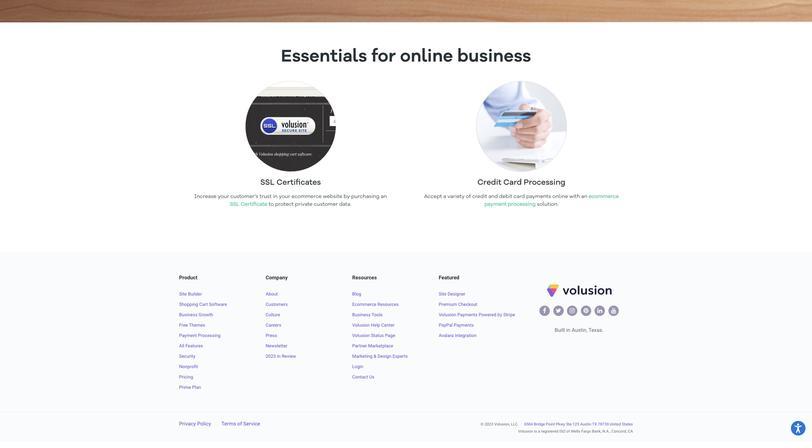 Task type: locate. For each thing, give the bounding box(es) containing it.
volusion status page
[[353, 333, 396, 338]]

payments for volusion
[[458, 312, 478, 318]]

1 vertical spatial 2023
[[485, 422, 494, 427]]

avalara integration link
[[439, 333, 477, 338]]

© 2023 volusion, llc.
[[481, 422, 519, 427]]

0 vertical spatial ssl
[[261, 179, 275, 187]]

ca
[[629, 430, 634, 434]]

free
[[179, 323, 188, 328]]

site designer
[[439, 292, 466, 297]]

tx
[[593, 422, 598, 427]]

1 horizontal spatial ecommerce
[[589, 194, 619, 200]]

2 site from the left
[[439, 292, 447, 297]]

a right is
[[539, 430, 541, 434]]

2 ecommerce from the left
[[589, 194, 619, 200]]

site up premium
[[439, 292, 447, 297]]

©
[[481, 422, 484, 427]]

shopping
[[179, 302, 198, 307]]

volusion payments powered by stripe
[[439, 312, 516, 318]]

processing
[[508, 202, 536, 207]]

online
[[401, 48, 453, 66], [553, 194, 569, 200]]

1 vertical spatial resources
[[378, 302, 399, 307]]

in for built in austin, texas.
[[567, 328, 571, 334]]

1 vertical spatial in
[[567, 328, 571, 334]]

processing up payments
[[524, 179, 566, 187]]

volusion for volusion help center
[[353, 323, 370, 328]]

0 vertical spatial 2023
[[266, 354, 276, 359]]

payments down checkout
[[458, 312, 478, 318]]

payment processing link
[[179, 333, 221, 338]]

of right terms
[[237, 421, 242, 427]]

to
[[269, 202, 274, 207]]

ecommerce up private
[[292, 194, 322, 200]]

open accessibe: accessibility options, statement and help image
[[795, 424, 803, 434]]

press link
[[266, 333, 277, 338]]

ecommerce right with
[[589, 194, 619, 200]]

business
[[458, 48, 532, 66]]

0 vertical spatial payments
[[458, 312, 478, 318]]

premium checkout
[[439, 302, 478, 307]]

site designer link
[[439, 292, 466, 297]]

2023
[[266, 354, 276, 359], [485, 422, 494, 427]]

volusion down 'business tools'
[[353, 323, 370, 328]]

resources up "tools"
[[378, 302, 399, 307]]

essentials
[[281, 48, 367, 66]]

llc.
[[512, 422, 519, 427]]

credit
[[478, 179, 502, 187]]

1 vertical spatial online
[[553, 194, 569, 200]]

credit card processing image
[[476, 81, 568, 172]]

0 horizontal spatial site
[[179, 292, 187, 297]]

customers link
[[266, 302, 288, 307]]

business down the shopping
[[179, 312, 198, 318]]

0 vertical spatial online
[[401, 48, 453, 66]]

0 vertical spatial a
[[444, 194, 447, 200]]

1 horizontal spatial ssl
[[261, 179, 275, 187]]

growth
[[199, 312, 213, 318]]

1 horizontal spatial a
[[539, 430, 541, 434]]

2023 down newsletter link
[[266, 354, 276, 359]]

125
[[573, 422, 580, 427]]

marketplace
[[369, 344, 394, 349]]

wells
[[571, 430, 581, 434]]

solution.
[[536, 202, 559, 207]]

0 vertical spatial in
[[273, 194, 278, 200]]

2 vertical spatial in
[[277, 354, 281, 359]]

1 your from the left
[[218, 194, 229, 200]]

1 horizontal spatial your
[[279, 194, 291, 200]]

checkout
[[459, 302, 478, 307]]

in left the review
[[277, 354, 281, 359]]

resources up blog link
[[353, 275, 377, 281]]

1 site from the left
[[179, 292, 187, 297]]

1 business from the left
[[179, 312, 198, 318]]

pricing link
[[179, 375, 193, 380]]

plan
[[192, 385, 201, 390]]

2023 right ©
[[485, 422, 494, 427]]

in
[[273, 194, 278, 200], [567, 328, 571, 334], [277, 354, 281, 359]]

ecommerce inside ecommerce payment processing
[[589, 194, 619, 200]]

ssl certificate image
[[245, 81, 337, 172]]

of left credit
[[466, 194, 471, 200]]

6504
[[525, 422, 533, 427]]

0 vertical spatial processing
[[524, 179, 566, 187]]

1 horizontal spatial an
[[582, 194, 588, 200]]

payments for paypal
[[454, 323, 474, 328]]

follow volusion on facebook image
[[543, 308, 547, 314]]

login
[[353, 364, 364, 369]]

0 horizontal spatial business
[[179, 312, 198, 318]]

careers link
[[266, 323, 282, 328]]

accept
[[425, 194, 443, 200]]

0 horizontal spatial of
[[237, 421, 242, 427]]

in right the built
[[567, 328, 571, 334]]

business for product
[[179, 312, 198, 318]]

a
[[444, 194, 447, 200], [539, 430, 541, 434]]

design
[[378, 354, 392, 359]]

payment
[[485, 202, 507, 207]]

volusion for volusion status page
[[353, 333, 370, 338]]

6504 bridge point pkwy ste 125 austin tx 78730 united states
[[525, 422, 634, 427]]

0 horizontal spatial your
[[218, 194, 229, 200]]

product
[[179, 275, 198, 281]]

1 vertical spatial a
[[539, 430, 541, 434]]

0 horizontal spatial ssl
[[230, 202, 240, 207]]

0 vertical spatial by
[[344, 194, 350, 200]]

an right with
[[582, 194, 588, 200]]

premium
[[439, 302, 458, 307]]

ssl down customer's
[[230, 202, 240, 207]]

free themes link
[[179, 323, 205, 328]]

1 horizontal spatial resources
[[378, 302, 399, 307]]

customer's
[[231, 194, 259, 200]]

ssl inside increase your customer's trust in your ecommerce website by purchasing an ssl certificate to protect private customer data.
[[230, 202, 240, 207]]

contact
[[353, 375, 368, 380]]

site up the shopping
[[179, 292, 187, 297]]

payments up integration
[[454, 323, 474, 328]]

by
[[344, 194, 350, 200], [498, 312, 503, 318]]

debit
[[500, 194, 513, 200]]

2 vertical spatial of
[[567, 430, 571, 434]]

1 vertical spatial by
[[498, 312, 503, 318]]

contact us
[[353, 375, 375, 380]]

0 horizontal spatial 2023
[[266, 354, 276, 359]]

ssl
[[261, 179, 275, 187], [230, 202, 240, 207]]

a left variety at top right
[[444, 194, 447, 200]]

iso
[[560, 430, 566, 434]]

premium checkout link
[[439, 302, 478, 307]]

1 horizontal spatial site
[[439, 292, 447, 297]]

paypal payments
[[439, 323, 474, 328]]

an right purchasing
[[381, 194, 387, 200]]

your up protect
[[279, 194, 291, 200]]

1 horizontal spatial business
[[353, 312, 371, 318]]

1 vertical spatial ssl
[[230, 202, 240, 207]]

0 horizontal spatial ecommerce
[[292, 194, 322, 200]]

culture
[[266, 312, 280, 318]]

1 vertical spatial payments
[[454, 323, 474, 328]]

login link
[[353, 364, 364, 369]]

1 ecommerce from the left
[[292, 194, 322, 200]]

follow volusion on linkedin image
[[598, 308, 603, 314]]

business tools link
[[353, 312, 383, 318]]

your right increase
[[218, 194, 229, 200]]

ssl up trust
[[261, 179, 275, 187]]

in up to
[[273, 194, 278, 200]]

1 vertical spatial processing
[[198, 333, 221, 338]]

1 an from the left
[[381, 194, 387, 200]]

0 vertical spatial of
[[466, 194, 471, 200]]

0 horizontal spatial resources
[[353, 275, 377, 281]]

volusion for volusion is a registered iso of wells fargo bank, n.a., concord, ca
[[519, 430, 534, 434]]

bridge
[[534, 422, 546, 427]]

business down ecommerce
[[353, 312, 371, 318]]

prime plan link
[[179, 385, 201, 390]]

1 vertical spatial of
[[237, 421, 242, 427]]

accept a variety of credit and debit card payments online with an
[[425, 194, 589, 200]]

78730
[[599, 422, 609, 427]]

volusion down premium
[[439, 312, 457, 318]]

0 horizontal spatial processing
[[198, 333, 221, 338]]

customers
[[266, 302, 288, 307]]

of right iso
[[567, 430, 571, 434]]

by up data.
[[344, 194, 350, 200]]

processing
[[524, 179, 566, 187], [198, 333, 221, 338]]

terms of service link
[[222, 421, 260, 427]]

ssl certificates
[[261, 179, 321, 187]]

blog
[[353, 292, 362, 297]]

prime
[[179, 385, 191, 390]]

site builder
[[179, 292, 202, 297]]

volusion up the partner
[[353, 333, 370, 338]]

0 horizontal spatial by
[[344, 194, 350, 200]]

processing down themes
[[198, 333, 221, 338]]

page
[[385, 333, 396, 338]]

all features
[[179, 344, 203, 349]]

austin
[[581, 422, 592, 427]]

ecommerce inside increase your customer's trust in your ecommerce website by purchasing an ssl certificate to protect private customer data.
[[292, 194, 322, 200]]

volusion down 6504
[[519, 430, 534, 434]]

ecommerce software by volusion image
[[546, 284, 613, 303]]

0 horizontal spatial an
[[381, 194, 387, 200]]

center
[[382, 323, 395, 328]]

increase your customer's trust in your ecommerce website by purchasing an ssl certificate to protect private customer data.
[[195, 194, 387, 207]]

card
[[514, 194, 525, 200]]

2 business from the left
[[353, 312, 371, 318]]

volusion payments powered by stripe link
[[439, 312, 516, 318]]

0 horizontal spatial online
[[401, 48, 453, 66]]

by left stripe
[[498, 312, 503, 318]]

builder
[[188, 292, 202, 297]]

private
[[295, 202, 313, 207]]

2 an from the left
[[582, 194, 588, 200]]

0 vertical spatial resources
[[353, 275, 377, 281]]

ssl certificate link
[[230, 202, 268, 207]]



Task type: vqa. For each thing, say whether or not it's contained in the screenshot.
1st Site from right
yes



Task type: describe. For each thing, give the bounding box(es) containing it.
built in austin, texas.
[[555, 328, 604, 334]]

powered
[[479, 312, 497, 318]]

status
[[371, 333, 384, 338]]

1 horizontal spatial by
[[498, 312, 503, 318]]

designer
[[448, 292, 466, 297]]

company
[[266, 275, 288, 281]]

us
[[370, 375, 375, 380]]

payment processing
[[179, 333, 221, 338]]

0 horizontal spatial a
[[444, 194, 447, 200]]

business growth link
[[179, 312, 213, 318]]

experts
[[393, 354, 408, 359]]

2 your from the left
[[279, 194, 291, 200]]

volusion is a registered iso of wells fargo bank, n.a., concord, ca
[[519, 430, 634, 434]]

stripe
[[504, 312, 516, 318]]

privacy policy link
[[179, 421, 211, 427]]

business tools
[[353, 312, 383, 318]]

culture link
[[266, 312, 280, 318]]

by inside increase your customer's trust in your ecommerce website by purchasing an ssl certificate to protect private customer data.
[[344, 194, 350, 200]]

credit
[[473, 194, 488, 200]]

certificates
[[277, 179, 321, 187]]

website
[[323, 194, 343, 200]]

privacy
[[179, 421, 196, 427]]

about link
[[266, 292, 278, 297]]

marketing & design experts
[[353, 354, 408, 359]]

all
[[179, 344, 184, 349]]

follow volusion on instagram image
[[570, 308, 575, 314]]

volusion for volusion payments powered by stripe
[[439, 312, 457, 318]]

1 horizontal spatial 2023
[[485, 422, 494, 427]]

united states
[[610, 422, 634, 427]]

marketing & design experts link
[[353, 354, 408, 359]]

ecommerce resources
[[353, 302, 399, 307]]

trust
[[260, 194, 272, 200]]

nonprofit link
[[179, 364, 198, 369]]

fargo
[[582, 430, 592, 434]]

pkwy
[[556, 422, 566, 427]]

site for featured
[[439, 292, 447, 297]]

concord,
[[612, 430, 628, 434]]

1 horizontal spatial processing
[[524, 179, 566, 187]]

certificate
[[241, 202, 268, 207]]

is
[[535, 430, 538, 434]]

&
[[374, 354, 377, 359]]

volusion status page link
[[353, 333, 396, 338]]

for
[[372, 48, 396, 66]]

follow volusion on pinterest image
[[584, 308, 589, 314]]

policy
[[197, 421, 211, 427]]

security
[[179, 354, 196, 359]]

about
[[266, 292, 278, 297]]

review
[[282, 354, 296, 359]]

partner
[[353, 344, 367, 349]]

themes
[[189, 323, 205, 328]]

shopping cart software link
[[179, 302, 227, 307]]

careers
[[266, 323, 282, 328]]

purchasing
[[351, 194, 380, 200]]

essentials for online business
[[281, 48, 532, 66]]

increase
[[195, 194, 217, 200]]

business growth
[[179, 312, 213, 318]]

and
[[489, 194, 498, 200]]

n.a.,
[[603, 430, 611, 434]]

ecommerce payment processing link
[[485, 194, 619, 207]]

partner marketplace
[[353, 344, 394, 349]]

paypal payments link
[[439, 323, 474, 328]]

help
[[371, 323, 381, 328]]

business for resources
[[353, 312, 371, 318]]

ecommerce
[[353, 302, 377, 307]]

site builder link
[[179, 292, 202, 297]]

2 horizontal spatial of
[[567, 430, 571, 434]]

pricing
[[179, 375, 193, 380]]

press
[[266, 333, 277, 338]]

service
[[244, 421, 260, 427]]

follow volusion on twitter image
[[556, 308, 562, 314]]

point
[[546, 422, 556, 427]]

customer
[[314, 202, 338, 207]]

volusion help center
[[353, 323, 395, 328]]

1 horizontal spatial online
[[553, 194, 569, 200]]

in inside increase your customer's trust in your ecommerce website by purchasing an ssl certificate to protect private customer data.
[[273, 194, 278, 200]]

site for product
[[179, 292, 187, 297]]

payments
[[527, 194, 552, 200]]

variety
[[448, 194, 465, 200]]

in for 2023 in review
[[277, 354, 281, 359]]

privacy policy
[[179, 421, 211, 427]]

an inside increase your customer's trust in your ecommerce website by purchasing an ssl certificate to protect private customer data.
[[381, 194, 387, 200]]

austin,
[[572, 328, 588, 334]]

tools
[[372, 312, 383, 318]]

2023 in review
[[266, 354, 296, 359]]

card
[[504, 179, 522, 187]]

marketing
[[353, 354, 373, 359]]

partner marketplace link
[[353, 344, 394, 349]]

follow volusion on youtube image
[[612, 308, 617, 314]]

credit card processing
[[478, 179, 566, 187]]

contact us link
[[353, 375, 375, 380]]

1 horizontal spatial of
[[466, 194, 471, 200]]

ecommerce payment processing
[[485, 194, 619, 207]]

avalara
[[439, 333, 454, 338]]



